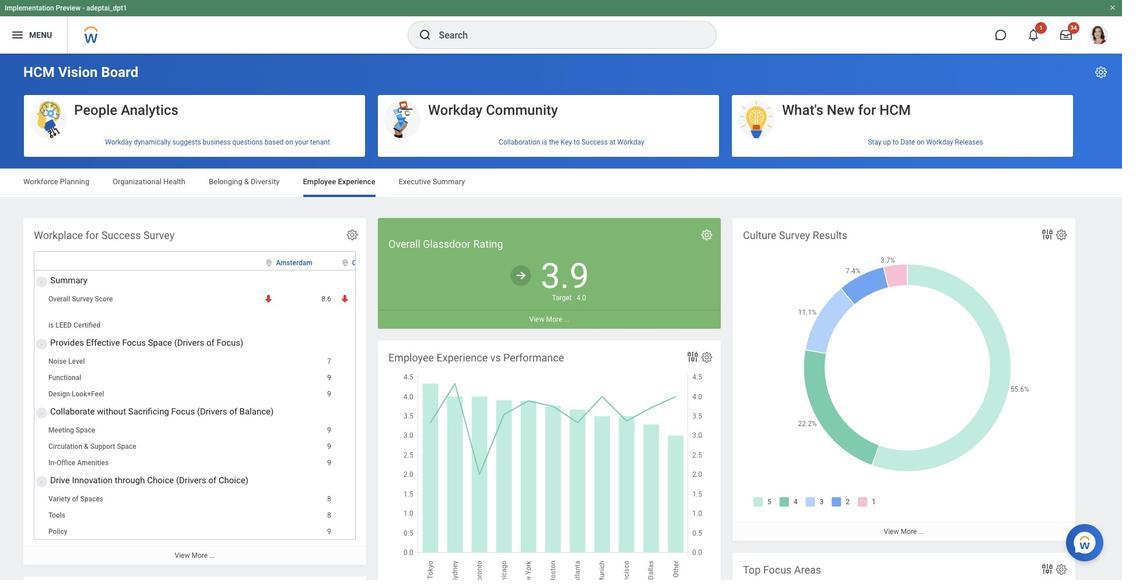 Task type: locate. For each thing, give the bounding box(es) containing it.
configure this page image
[[1095, 65, 1109, 79]]

deteriorating element down amsterdam
[[264, 295, 331, 304]]

configure and view chart data image left configure top focus areas image
[[1041, 562, 1055, 576]]

more
[[546, 316, 563, 324], [901, 528, 917, 536], [192, 552, 208, 560]]

drive
[[50, 476, 70, 486]]

2 vertical spatial focus
[[764, 564, 792, 576]]

configure and view chart data image for employee experience vs performance
[[686, 350, 700, 364]]

overall for 8.6
[[48, 295, 70, 303]]

0 vertical spatial collapse image
[[37, 275, 44, 289]]

0 vertical spatial more
[[546, 316, 563, 324]]

employee experience
[[303, 177, 376, 186]]

tab list containing workforce planning
[[12, 169, 1111, 197]]

1 horizontal spatial deteriorating element
[[341, 295, 397, 304]]

1 horizontal spatial view more ... link
[[378, 310, 721, 329]]

2 horizontal spatial ...
[[919, 528, 925, 536]]

is left leed
[[48, 322, 54, 330]]

provides
[[50, 338, 84, 348]]

0 horizontal spatial survey
[[72, 295, 93, 303]]

1 vertical spatial view more ... link
[[733, 522, 1076, 542]]

drive innovation through choice (drivers of choice)
[[50, 476, 249, 486]]

view more ... inside the culture survey results element
[[884, 528, 925, 536]]

1 horizontal spatial on
[[917, 138, 925, 146]]

leed
[[56, 322, 72, 330]]

... inside the culture survey results element
[[919, 528, 925, 536]]

view more ... inside workplace for success survey element
[[175, 552, 215, 560]]

summary inside workplace for success survey element
[[50, 275, 87, 286]]

& left support
[[84, 443, 89, 451]]

for right workplace
[[86, 229, 99, 242]]

0 vertical spatial configure and view chart data image
[[686, 350, 700, 364]]

rating
[[473, 238, 503, 250]]

1 8 from the top
[[327, 495, 331, 504]]

chicago link
[[352, 257, 378, 267]]

... for workplace for success survey
[[209, 552, 215, 560]]

0 horizontal spatial is
[[48, 322, 54, 330]]

success left at
[[582, 138, 608, 146]]

overall for 3.9
[[389, 238, 421, 250]]

is left the at the left
[[542, 138, 548, 146]]

survey left score at left bottom
[[72, 295, 93, 303]]

1 horizontal spatial view
[[530, 316, 545, 324]]

2 collapse image from the top
[[37, 476, 44, 490]]

space right effective
[[148, 338, 172, 348]]

collapse image for summary
[[37, 275, 44, 289]]

1 vertical spatial &
[[84, 443, 89, 451]]

0 horizontal spatial ...
[[209, 552, 215, 560]]

tab list inside 3.9 main content
[[12, 169, 1111, 197]]

collapse image left collaborate in the bottom of the page
[[37, 407, 44, 421]]

of left balance)
[[229, 407, 237, 417]]

culture survey results
[[743, 229, 848, 242]]

configure and view chart data image
[[686, 350, 700, 364], [1041, 562, 1055, 576]]

of right variety
[[72, 495, 79, 504]]

1 horizontal spatial overall
[[389, 238, 421, 250]]

(drivers for choice
[[176, 476, 206, 486]]

collaboration
[[499, 138, 541, 146]]

-
[[82, 4, 85, 12]]

0 horizontal spatial summary
[[50, 275, 87, 286]]

meeting space
[[48, 427, 95, 435]]

at
[[610, 138, 616, 146]]

hcm down menu
[[23, 64, 55, 81]]

... for culture survey results
[[919, 528, 925, 536]]

collapse image left drive
[[37, 476, 44, 490]]

& left "diversity" on the left top of the page
[[244, 177, 249, 186]]

overall inside workplace for success survey element
[[48, 295, 70, 303]]

9 for look+feel
[[327, 390, 331, 399]]

1 vertical spatial 8
[[327, 512, 331, 520]]

0 horizontal spatial view more ...
[[175, 552, 215, 560]]

view
[[530, 316, 545, 324], [884, 528, 899, 536], [175, 552, 190, 560]]

on left your
[[286, 138, 293, 146]]

1 horizontal spatial survey
[[143, 229, 175, 242]]

2 8 from the top
[[327, 512, 331, 520]]

0 vertical spatial view more ...
[[530, 316, 570, 324]]

1 vertical spatial summary
[[50, 275, 87, 286]]

for right new
[[859, 102, 876, 118]]

0 horizontal spatial hcm
[[23, 64, 55, 81]]

1 horizontal spatial ...
[[564, 316, 570, 324]]

1 vertical spatial success
[[101, 229, 141, 242]]

deteriorating element containing 8.6
[[264, 295, 331, 304]]

2 horizontal spatial more
[[901, 528, 917, 536]]

0 vertical spatial experience
[[338, 177, 376, 186]]

1 horizontal spatial more
[[546, 316, 563, 324]]

1 horizontal spatial for
[[859, 102, 876, 118]]

0 horizontal spatial view
[[175, 552, 190, 560]]

3.9 main content
[[0, 54, 1123, 581]]

Search Workday  search field
[[439, 22, 692, 48]]

1 button
[[1021, 22, 1047, 48]]

0 vertical spatial view more ... link
[[378, 310, 721, 329]]

0 vertical spatial employee
[[303, 177, 336, 186]]

1 vertical spatial hcm
[[880, 102, 911, 118]]

& inside workplace for success survey element
[[84, 443, 89, 451]]

top focus areas
[[743, 564, 822, 576]]

0 horizontal spatial success
[[101, 229, 141, 242]]

more inside workplace for success survey element
[[192, 552, 208, 560]]

1 vertical spatial ...
[[919, 528, 925, 536]]

&
[[244, 177, 249, 186], [84, 443, 89, 451]]

1 horizontal spatial experience
[[437, 352, 488, 364]]

0 vertical spatial summary
[[433, 177, 465, 186]]

to
[[574, 138, 580, 146], [893, 138, 899, 146]]

2 vertical spatial space
[[117, 443, 136, 451]]

sacrificing
[[128, 407, 169, 417]]

2 vertical spatial view more ...
[[175, 552, 215, 560]]

2 vertical spatial (drivers
[[176, 476, 206, 486]]

0 horizontal spatial for
[[86, 229, 99, 242]]

space for focus
[[148, 338, 172, 348]]

summary inside tab list
[[433, 177, 465, 186]]

1 vertical spatial is
[[48, 322, 54, 330]]

employee experience vs performance
[[389, 352, 564, 364]]

0 horizontal spatial employee
[[303, 177, 336, 186]]

2 to from the left
[[893, 138, 899, 146]]

2 horizontal spatial view more ...
[[884, 528, 925, 536]]

(drivers
[[174, 338, 204, 348], [197, 407, 227, 417], [176, 476, 206, 486]]

target
[[552, 294, 572, 302]]

employee inside employee experience vs performance element
[[389, 352, 434, 364]]

workplace
[[34, 229, 83, 242]]

2 horizontal spatial space
[[148, 338, 172, 348]]

1 vertical spatial space
[[76, 427, 95, 435]]

3 9 from the top
[[327, 427, 331, 435]]

innovation
[[72, 476, 113, 486]]

summary
[[433, 177, 465, 186], [50, 275, 87, 286]]

choice)
[[219, 476, 249, 486]]

variety of spaces
[[48, 495, 103, 504]]

space right support
[[117, 443, 136, 451]]

1 vertical spatial (drivers
[[197, 407, 227, 417]]

0 horizontal spatial on
[[286, 138, 293, 146]]

(drivers left focus)
[[174, 338, 204, 348]]

0 horizontal spatial to
[[574, 138, 580, 146]]

for inside button
[[859, 102, 876, 118]]

amsterdam
[[276, 259, 313, 267]]

adeptai_dpt1
[[86, 4, 127, 12]]

0 horizontal spatial configure and view chart data image
[[686, 350, 700, 364]]

8 for tools
[[327, 512, 331, 520]]

34
[[1071, 25, 1078, 31]]

1 vertical spatial experience
[[437, 352, 488, 364]]

1 vertical spatial focus
[[171, 407, 195, 417]]

1 vertical spatial view
[[884, 528, 899, 536]]

survey down organizational health
[[143, 229, 175, 242]]

summary up the overall survey score
[[50, 275, 87, 286]]

campaign email analytics element
[[23, 577, 366, 581]]

(drivers left balance)
[[197, 407, 227, 417]]

0 vertical spatial success
[[582, 138, 608, 146]]

chicago
[[352, 259, 378, 267]]

(drivers for space
[[174, 338, 204, 348]]

key
[[561, 138, 572, 146]]

1 horizontal spatial focus
[[171, 407, 195, 417]]

1 vertical spatial overall
[[48, 295, 70, 303]]

collapse image
[[37, 275, 44, 289], [37, 407, 44, 421]]

1 horizontal spatial space
[[117, 443, 136, 451]]

view more ... link for culture survey results
[[733, 522, 1076, 542]]

1 9 from the top
[[327, 374, 331, 382]]

0 vertical spatial focus
[[122, 338, 146, 348]]

configure top focus areas image
[[1056, 564, 1068, 576]]

1 horizontal spatial employee
[[389, 352, 434, 364]]

people analytics button
[[24, 95, 365, 139]]

location image
[[341, 259, 350, 267]]

choice
[[147, 476, 174, 486]]

view inside workplace for success survey element
[[175, 552, 190, 560]]

areas
[[795, 564, 822, 576]]

variety
[[48, 495, 70, 504]]

& for circulation
[[84, 443, 89, 451]]

summary right executive
[[433, 177, 465, 186]]

hcm inside button
[[880, 102, 911, 118]]

workday dynamically suggests business questions based on your tenant link
[[24, 133, 365, 151]]

of for balance)
[[229, 407, 237, 417]]

2 vertical spatial more
[[192, 552, 208, 560]]

success
[[582, 138, 608, 146], [101, 229, 141, 242]]

view for culture survey results
[[884, 528, 899, 536]]

location image
[[264, 259, 274, 267]]

0 horizontal spatial &
[[84, 443, 89, 451]]

0 vertical spatial ...
[[564, 316, 570, 324]]

space
[[148, 338, 172, 348], [76, 427, 95, 435], [117, 443, 136, 451]]

in-
[[48, 459, 57, 467]]

1 vertical spatial collapse image
[[37, 476, 44, 490]]

top
[[743, 564, 761, 576]]

view more ... link
[[378, 310, 721, 329], [733, 522, 1076, 542], [23, 546, 366, 566]]

balance)
[[240, 407, 274, 417]]

0 horizontal spatial deteriorating element
[[264, 295, 331, 304]]

employee for employee experience
[[303, 177, 336, 186]]

0 horizontal spatial overall
[[48, 295, 70, 303]]

1 vertical spatial collapse image
[[37, 407, 44, 421]]

of left choice) on the bottom left
[[208, 476, 216, 486]]

0 vertical spatial (drivers
[[174, 338, 204, 348]]

configure and view chart data image inside employee experience vs performance element
[[686, 350, 700, 364]]

search image
[[418, 28, 432, 42]]

functional
[[48, 374, 81, 382]]

1 horizontal spatial is
[[542, 138, 548, 146]]

9 for office
[[327, 459, 331, 467]]

... inside workplace for success survey element
[[209, 552, 215, 560]]

more inside the culture survey results element
[[901, 528, 917, 536]]

view more ... link for workplace for success survey
[[23, 546, 366, 566]]

3.9
[[541, 255, 589, 297]]

1 vertical spatial employee
[[389, 352, 434, 364]]

employee
[[303, 177, 336, 186], [389, 352, 434, 364]]

on right date
[[917, 138, 925, 146]]

of left focus)
[[207, 338, 215, 348]]

provides effective focus space (drivers of focus)
[[50, 338, 243, 348]]

success inside collaboration is the key to success at workday link
[[582, 138, 608, 146]]

success down the organizational
[[101, 229, 141, 242]]

0 vertical spatial &
[[244, 177, 249, 186]]

to right the key
[[574, 138, 580, 146]]

...
[[564, 316, 570, 324], [919, 528, 925, 536], [209, 552, 215, 560]]

deteriorating element
[[264, 295, 331, 304], [341, 295, 397, 304]]

1 collapse image from the top
[[37, 338, 44, 352]]

belonging & diversity
[[209, 177, 280, 186]]

belonging
[[209, 177, 242, 186]]

1 horizontal spatial summary
[[433, 177, 465, 186]]

0 vertical spatial collapse image
[[37, 338, 44, 352]]

2 9 from the top
[[327, 390, 331, 399]]

design
[[48, 390, 70, 399]]

2 vertical spatial view more ... link
[[23, 546, 366, 566]]

1 vertical spatial more
[[901, 528, 917, 536]]

(drivers right 'choice'
[[176, 476, 206, 486]]

collapse image down workplace
[[37, 275, 44, 289]]

0 horizontal spatial focus
[[122, 338, 146, 348]]

focus right top
[[764, 564, 792, 576]]

configure and view chart data image left the configure employee experience vs performance icon
[[686, 350, 700, 364]]

survey for culture survey results
[[779, 229, 811, 242]]

& for belonging
[[244, 177, 249, 186]]

1 horizontal spatial to
[[893, 138, 899, 146]]

neutral good image
[[510, 265, 532, 287]]

view inside the culture survey results element
[[884, 528, 899, 536]]

survey right culture
[[779, 229, 811, 242]]

2 horizontal spatial view
[[884, 528, 899, 536]]

space up circulation & support space
[[76, 427, 95, 435]]

vision
[[58, 64, 98, 81]]

0 horizontal spatial more
[[192, 552, 208, 560]]

2 horizontal spatial focus
[[764, 564, 792, 576]]

collaboration is the key to success at workday
[[499, 138, 645, 146]]

2 collapse image from the top
[[37, 407, 44, 421]]

tab list
[[12, 169, 1111, 197]]

noise level
[[48, 358, 85, 366]]

without
[[97, 407, 126, 417]]

employee for employee experience vs performance
[[389, 352, 434, 364]]

support
[[90, 443, 115, 451]]

2 horizontal spatial survey
[[779, 229, 811, 242]]

for
[[859, 102, 876, 118], [86, 229, 99, 242]]

0 vertical spatial overall
[[389, 238, 421, 250]]

success inside workplace for success survey element
[[101, 229, 141, 242]]

amsterdam link
[[276, 257, 313, 267]]

1 horizontal spatial &
[[244, 177, 249, 186]]

1 horizontal spatial view more ...
[[530, 316, 570, 324]]

2 vertical spatial view
[[175, 552, 190, 560]]

0 vertical spatial space
[[148, 338, 172, 348]]

1 deteriorating element from the left
[[264, 295, 331, 304]]

focus right sacrificing
[[171, 407, 195, 417]]

focus
[[122, 338, 146, 348], [171, 407, 195, 417], [764, 564, 792, 576]]

8
[[327, 495, 331, 504], [327, 512, 331, 520]]

overall left glassdoor
[[389, 238, 421, 250]]

0 vertical spatial is
[[542, 138, 548, 146]]

performance
[[504, 352, 564, 364]]

1 on from the left
[[286, 138, 293, 146]]

0 vertical spatial 8
[[327, 495, 331, 504]]

1 vertical spatial view more ...
[[884, 528, 925, 536]]

deteriorating element down chicago
[[341, 295, 397, 304]]

5 9 from the top
[[327, 459, 331, 467]]

4 9 from the top
[[327, 443, 331, 451]]

culture survey results element
[[733, 218, 1076, 542]]

focus right effective
[[122, 338, 146, 348]]

0 horizontal spatial view more ... link
[[23, 546, 366, 566]]

to right up
[[893, 138, 899, 146]]

collapse image left 'provides'
[[37, 338, 44, 352]]

experience
[[338, 177, 376, 186], [437, 352, 488, 364]]

look+feel
[[72, 390, 104, 399]]

1 horizontal spatial configure and view chart data image
[[1041, 562, 1055, 576]]

hcm up stay up to date on workday releases link
[[880, 102, 911, 118]]

stay up to date on workday releases
[[868, 138, 984, 146]]

1 to from the left
[[574, 138, 580, 146]]

0 vertical spatial for
[[859, 102, 876, 118]]

4.0
[[577, 294, 586, 302]]

overall up leed
[[48, 295, 70, 303]]

2 horizontal spatial view more ... link
[[733, 522, 1076, 542]]

0 vertical spatial view
[[530, 316, 545, 324]]

8 for variety of spaces
[[327, 495, 331, 504]]

0 horizontal spatial experience
[[338, 177, 376, 186]]

experience left vs
[[437, 352, 488, 364]]

collapse image
[[37, 338, 44, 352], [37, 476, 44, 490]]

1 collapse image from the top
[[37, 275, 44, 289]]

1 horizontal spatial success
[[582, 138, 608, 146]]

0 horizontal spatial space
[[76, 427, 95, 435]]

1 vertical spatial configure and view chart data image
[[1041, 562, 1055, 576]]

survey
[[143, 229, 175, 242], [779, 229, 811, 242], [72, 295, 93, 303]]

2 vertical spatial ...
[[209, 552, 215, 560]]

experience for employee experience vs performance
[[437, 352, 488, 364]]

1 horizontal spatial hcm
[[880, 102, 911, 118]]

experience up configure workplace for success survey image
[[338, 177, 376, 186]]



Task type: vqa. For each thing, say whether or not it's contained in the screenshot.
top inbox image
no



Task type: describe. For each thing, give the bounding box(es) containing it.
vs
[[491, 352, 501, 364]]

workplace for success survey
[[34, 229, 175, 242]]

design look+feel
[[48, 390, 104, 399]]

overall glassdoor rating
[[389, 238, 503, 250]]

in-office amenities
[[48, 459, 109, 467]]

configure and view chart data image for top focus areas
[[1041, 562, 1055, 576]]

1
[[1040, 25, 1043, 31]]

more for culture survey results
[[901, 528, 917, 536]]

circulation & support space
[[48, 443, 136, 451]]

suggests
[[173, 138, 201, 146]]

close environment banner image
[[1110, 4, 1117, 11]]

view for workplace for success survey
[[175, 552, 190, 560]]

justify image
[[11, 28, 25, 42]]

executive summary
[[399, 177, 465, 186]]

stay up to date on workday releases link
[[732, 133, 1074, 151]]

effective
[[86, 338, 120, 348]]

your
[[295, 138, 309, 146]]

workday dynamically suggests business questions based on your tenant
[[105, 138, 330, 146]]

(drivers for focus
[[197, 407, 227, 417]]

0 vertical spatial hcm
[[23, 64, 55, 81]]

deteriorating image
[[341, 295, 349, 303]]

planning
[[60, 177, 89, 186]]

collapse image for collaborate without sacrificing focus (drivers of balance)
[[37, 407, 44, 421]]

people
[[74, 102, 117, 118]]

survey for overall survey score
[[72, 295, 93, 303]]

configure culture survey results image
[[1056, 229, 1068, 242]]

diversity
[[251, 177, 280, 186]]

workday inside button
[[428, 102, 483, 118]]

6 9 from the top
[[327, 528, 331, 536]]

what's new for hcm button
[[732, 95, 1074, 139]]

of for choice)
[[208, 476, 216, 486]]

the
[[549, 138, 559, 146]]

inbox large image
[[1061, 29, 1072, 41]]

7
[[327, 358, 331, 366]]

menu
[[29, 30, 52, 39]]

2 deteriorating element from the left
[[341, 295, 397, 304]]

overall survey score
[[48, 295, 113, 303]]

implementation preview -   adeptai_dpt1
[[5, 4, 127, 12]]

releases
[[955, 138, 984, 146]]

configure image
[[701, 229, 714, 242]]

is inside workplace for success survey element
[[48, 322, 54, 330]]

noise
[[48, 358, 67, 366]]

what's new for hcm
[[782, 102, 911, 118]]

collapse image for drive innovation through choice (drivers of choice)
[[37, 476, 44, 490]]

9 for &
[[327, 443, 331, 451]]

new
[[827, 102, 855, 118]]

experience for employee experience
[[338, 177, 376, 186]]

results
[[813, 229, 848, 242]]

workforce planning
[[23, 177, 89, 186]]

glassdoor
[[423, 238, 471, 250]]

analytics
[[121, 102, 178, 118]]

collaboration is the key to success at workday link
[[378, 133, 719, 151]]

level
[[68, 358, 85, 366]]

menu button
[[0, 16, 67, 54]]

people analytics
[[74, 102, 178, 118]]

34 button
[[1054, 22, 1080, 48]]

executive
[[399, 177, 431, 186]]

notifications large image
[[1028, 29, 1040, 41]]

employee experience vs performance element
[[378, 341, 721, 581]]

board
[[101, 64, 138, 81]]

collaborate without sacrificing focus (drivers of balance)
[[50, 407, 274, 417]]

through
[[115, 476, 145, 486]]

certified
[[74, 322, 100, 330]]

is leed certified
[[48, 322, 100, 330]]

up
[[884, 138, 891, 146]]

menu banner
[[0, 0, 1123, 54]]

based
[[265, 138, 284, 146]]

amenities
[[77, 459, 109, 467]]

configure and view chart data image
[[1041, 228, 1055, 242]]

profile logan mcneil image
[[1090, 26, 1109, 47]]

stay
[[868, 138, 882, 146]]

culture
[[743, 229, 777, 242]]

1 vertical spatial for
[[86, 229, 99, 242]]

office
[[57, 459, 75, 467]]

score
[[95, 295, 113, 303]]

8.6
[[322, 295, 331, 303]]

deteriorating image
[[264, 295, 273, 303]]

circulation
[[48, 443, 82, 451]]

workday community button
[[378, 95, 719, 139]]

view more ... for workplace for success survey
[[175, 552, 215, 560]]

implementation
[[5, 4, 54, 12]]

workforce
[[23, 177, 58, 186]]

community
[[486, 102, 558, 118]]

collapse image for provides effective focus space (drivers of focus)
[[37, 338, 44, 352]]

2 on from the left
[[917, 138, 925, 146]]

dynamically
[[134, 138, 171, 146]]

meeting
[[48, 427, 74, 435]]

focus)
[[217, 338, 243, 348]]

more for workplace for success survey
[[192, 552, 208, 560]]

what's
[[782, 102, 824, 118]]

configure workplace for success survey image
[[346, 229, 359, 242]]

business
[[203, 138, 231, 146]]

spaces
[[80, 495, 103, 504]]

health
[[163, 177, 185, 186]]

9 for space
[[327, 427, 331, 435]]

configure employee experience vs performance image
[[701, 351, 714, 364]]

6
[[393, 358, 397, 366]]

of for focus)
[[207, 338, 215, 348]]

view more ... for culture survey results
[[884, 528, 925, 536]]

preview
[[56, 4, 81, 12]]

collaborate
[[50, 407, 95, 417]]

space for support
[[117, 443, 136, 451]]

workplace for success survey element
[[23, 218, 1123, 566]]



